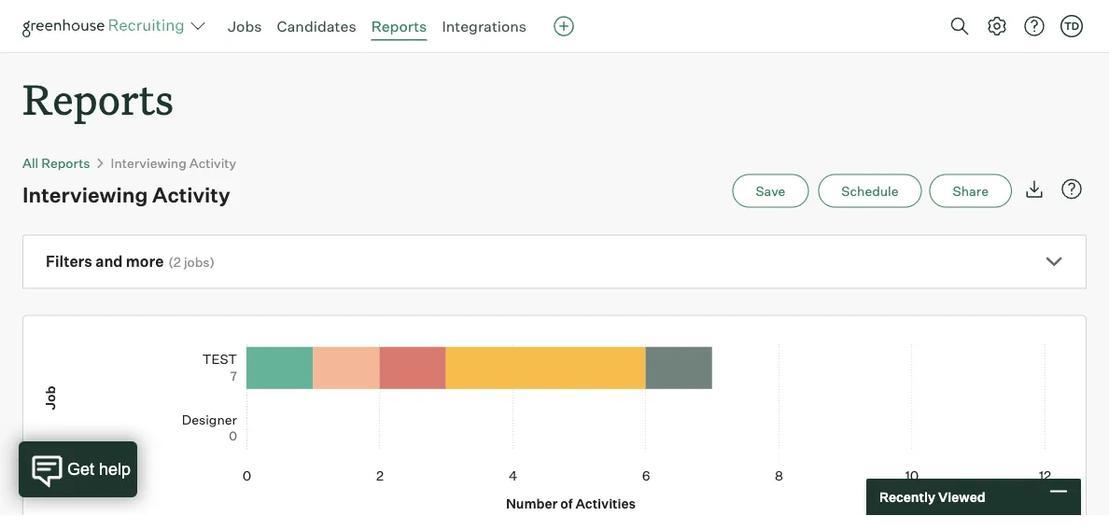 Task type: locate. For each thing, give the bounding box(es) containing it.
td button
[[1058, 11, 1087, 41]]

interviewing right all reports
[[111, 155, 187, 171]]

interviewing down all reports
[[22, 182, 148, 208]]

reports right candidates link
[[371, 17, 427, 36]]

greenhouse recruiting image
[[22, 15, 191, 37]]

reports link
[[371, 17, 427, 36]]

)
[[210, 254, 215, 271]]

more
[[126, 252, 164, 271]]

viewed
[[939, 490, 986, 506]]

reports right all
[[41, 155, 90, 171]]

integrations link
[[442, 17, 527, 36]]

interviewing activity
[[111, 155, 236, 171], [22, 182, 230, 208]]

jobs
[[184, 254, 210, 271]]

2 vertical spatial reports
[[41, 155, 90, 171]]

recently
[[880, 490, 936, 506]]

reports
[[371, 17, 427, 36], [22, 71, 174, 126], [41, 155, 90, 171]]

save button
[[733, 174, 809, 208]]

0 vertical spatial interviewing
[[111, 155, 187, 171]]

(
[[168, 254, 174, 271]]

all reports
[[22, 155, 90, 171]]

schedule
[[842, 183, 899, 199]]

reports down greenhouse recruiting image
[[22, 71, 174, 126]]

faq image
[[1061, 178, 1084, 201]]

interviewing
[[111, 155, 187, 171], [22, 182, 148, 208]]

activity
[[189, 155, 236, 171], [152, 182, 230, 208]]

save and schedule this report to revisit it! element
[[733, 174, 819, 208]]

download image
[[1024, 178, 1046, 201]]



Task type: vqa. For each thing, say whether or not it's contained in the screenshot.
the Custom
no



Task type: describe. For each thing, give the bounding box(es) containing it.
candidates link
[[277, 17, 357, 36]]

1 vertical spatial activity
[[152, 182, 230, 208]]

recently viewed
[[880, 490, 986, 506]]

0 vertical spatial reports
[[371, 17, 427, 36]]

share button
[[930, 174, 1013, 208]]

td
[[1065, 20, 1080, 32]]

filters
[[46, 252, 92, 271]]

interviewing activity link
[[111, 155, 236, 171]]

and
[[95, 252, 123, 271]]

all
[[22, 155, 39, 171]]

configure image
[[987, 15, 1009, 37]]

jobs link
[[228, 17, 262, 36]]

schedule button
[[819, 174, 923, 208]]

0 vertical spatial activity
[[189, 155, 236, 171]]

candidates
[[277, 17, 357, 36]]

1 vertical spatial interviewing activity
[[22, 182, 230, 208]]

share
[[953, 183, 989, 199]]

2
[[174, 254, 181, 271]]

1 vertical spatial interviewing
[[22, 182, 148, 208]]

0 vertical spatial interviewing activity
[[111, 155, 236, 171]]

td button
[[1061, 15, 1084, 37]]

save
[[756, 183, 786, 199]]

jobs
[[228, 17, 262, 36]]

1 vertical spatial reports
[[22, 71, 174, 126]]

search image
[[949, 15, 972, 37]]

all reports link
[[22, 155, 90, 171]]

filters and more ( 2 jobs )
[[46, 252, 215, 271]]

integrations
[[442, 17, 527, 36]]



